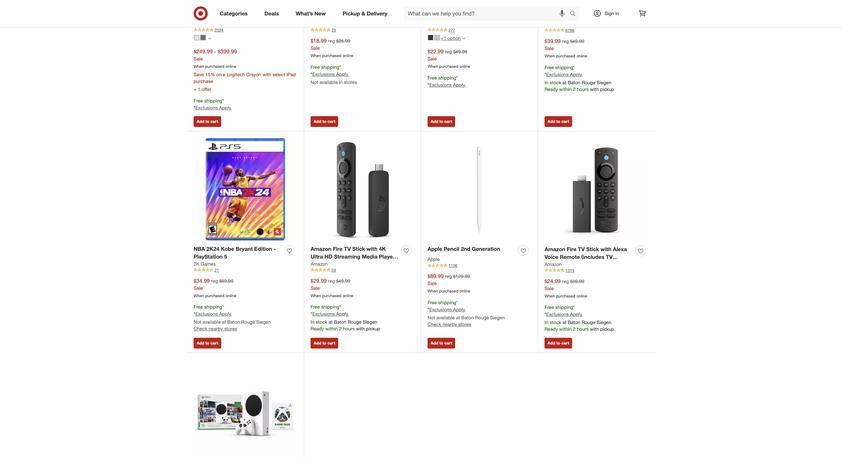 Task type: describe. For each thing, give the bounding box(es) containing it.
What can we help you find? suggestions appear below search field
[[404, 6, 572, 21]]

2524 link
[[194, 27, 297, 33]]

$34.99 reg $69.99 sale when purchased online
[[194, 278, 236, 299]]

exclusions apply. link down $22.99 reg $49.99 sale when purchased online
[[429, 82, 466, 88]]

hours for $29.99
[[343, 326, 355, 332]]

shipping for $24.99
[[555, 305, 573, 311]]

$34.99
[[194, 278, 210, 284]]

amazon link for remote
[[545, 261, 562, 268]]

dolby
[[572, 262, 586, 268]]

what's new
[[296, 10, 326, 17]]

23
[[332, 28, 336, 33]]

$24.99 reg $39.99 sale when purchased online
[[545, 278, 588, 299]]

4k inside amazon fire tv stick with 4k ultra hd streaming media player and alexa voice remote (2023)
[[379, 246, 386, 253]]

amazon for amazon link related to smart
[[428, 21, 445, 27]]

$89.99 reg $129.99 sale when purchased online
[[428, 273, 471, 294]]

kobe
[[221, 246, 234, 253]]

sale for $89.99
[[428, 281, 437, 287]]

gen
[[486, 5, 497, 12]]

dot
[[465, 5, 474, 12]]

reg for $39.99
[[562, 38, 569, 44]]

tv inside amazon fire tv stick with 4k ultra hd streaming media player and alexa voice remote (2023)
[[344, 246, 351, 253]]

apple for apple 'link' corresponding to apple pencil 2nd generation
[[428, 257, 440, 262]]

amazon fire tv stick with alexa voice remote (includes tv controls) | dolby atmos audio | 2020 release link
[[545, 246, 633, 276]]

online for $18.99
[[343, 53, 353, 58]]

crayon
[[246, 72, 261, 77]]

player
[[379, 254, 395, 260]]

check for $89.99
[[428, 322, 441, 327]]

in for $39.99
[[545, 80, 549, 85]]

select
[[273, 72, 285, 77]]

$24.99
[[545, 278, 561, 285]]

(2023)
[[374, 261, 389, 268]]

all colors element for generation)
[[208, 36, 211, 40]]

$89.99
[[428, 273, 444, 280]]

free shipping * * exclusions apply. in stock at  baton rouge siegen ready within 2 hours with pickup for $24.99
[[545, 305, 614, 332]]

2k games link
[[194, 261, 216, 268]]

charcoal image
[[428, 35, 433, 40]]

free shipping * * exclusions apply. not available in stores
[[311, 64, 357, 85]]

within for $24.99
[[560, 327, 572, 332]]

5
[[224, 254, 227, 260]]

nearby for $89.99
[[443, 322, 457, 327]]

purchased for $18.99
[[322, 53, 342, 58]]

pickup
[[343, 10, 360, 17]]

(includes
[[582, 254, 605, 261]]

apply. for $29.99
[[336, 312, 349, 317]]

with inside the $249.99 - $399.99 sale when purchased online save 15% on a logitech crayon with select ipad purchase + 1 offer
[[263, 72, 271, 77]]

siegen for nba 2k24 kobe bryant edition - playstation 5
[[256, 320, 271, 325]]

silver image
[[194, 35, 199, 40]]

nba 2k24 kobe bryant edition - playstation 5
[[194, 246, 276, 260]]

siegen for amazon fire tv stick with 4k ultra hd streaming media player and alexa voice remote (2023)
[[363, 320, 378, 325]]

remote inside roku streaming stick 4k streaming device 4k/hdr/dolby vision with voice remote with tv controls
[[589, 21, 609, 28]]

exclusions for $24.99
[[546, 312, 569, 318]]

$22.99 reg $49.99 sale when purchased online
[[428, 48, 471, 69]]

reg for $18.99
[[328, 38, 335, 44]]

controls)
[[545, 262, 567, 268]]

sale for $34.99
[[194, 285, 203, 291]]

free shipping * * exclusions apply. not available at baton rouge siegen check nearby stores for $89.99
[[428, 300, 505, 327]]

$249.99
[[194, 48, 213, 55]]

deals
[[265, 10, 279, 17]]

free for $24.99
[[545, 305, 554, 311]]

release
[[558, 269, 579, 276]]

ipad inside the $249.99 - $399.99 sale when purchased online save 15% on a logitech crayon with select ipad purchase + 1 offer
[[287, 72, 296, 77]]

59
[[332, 268, 336, 273]]

sign
[[605, 10, 614, 16]]

exclusions for $34.99
[[195, 312, 218, 317]]

apple for apple 'link' corresponding to apple ipad 10.2-inch wi-fi (2021, 9th generation)
[[194, 21, 206, 27]]

pickup & delivery link
[[337, 6, 396, 21]]

device
[[573, 13, 590, 20]]

2k
[[194, 261, 199, 267]]

nba 2k24 kobe bryant edition - playstation 5 link
[[194, 245, 281, 261]]

check nearby stores button for $34.99
[[194, 326, 237, 333]]

$39.99 inside $39.99 reg $49.99 sale when purchased online
[[545, 38, 561, 44]]

pencil
[[444, 246, 460, 253]]

alexa inside amazon fire tv stick with 4k ultra hd streaming media player and alexa voice remote (2023)
[[322, 261, 336, 268]]

21 link
[[194, 268, 297, 273]]

baton for $29.99
[[334, 320, 347, 325]]

wi-
[[248, 5, 256, 12]]

within for $39.99
[[560, 86, 572, 92]]

1319
[[566, 268, 575, 273]]

purchased for $22.99
[[439, 64, 459, 69]]

apple link for apple pencil 2nd generation
[[428, 256, 440, 263]]

categories link
[[214, 6, 256, 21]]

stock for $24.99
[[550, 320, 561, 326]]

shipping for $34.99
[[204, 305, 222, 310]]

$18.99
[[311, 37, 327, 44]]

all colors element for speaker
[[462, 36, 465, 40]]

all colors image for speaker
[[462, 37, 465, 40]]

baton for $34.99
[[227, 320, 240, 325]]

check nearby stores button for $89.99
[[428, 321, 471, 328]]

- inside the $249.99 - $399.99 sale when purchased online save 15% on a logitech crayon with select ipad purchase + 1 offer
[[214, 48, 216, 55]]

&
[[362, 10, 365, 17]]

277
[[449, 28, 455, 33]]

generation)
[[203, 13, 233, 20]]

playstation
[[194, 254, 223, 260]]

2nd
[[461, 246, 471, 253]]

apply. for $24.99
[[570, 312, 583, 318]]

$29.99 reg $49.99 sale when purchased online
[[311, 278, 353, 299]]

free for $39.99
[[545, 64, 554, 70]]

2020
[[545, 269, 557, 276]]

purchased for $249.99
[[205, 64, 225, 69]]

rouge for $39.99
[[582, 80, 596, 85]]

what's
[[296, 10, 313, 17]]

inch
[[235, 5, 246, 12]]

amazon link for hd
[[311, 261, 328, 268]]

$129.99
[[453, 274, 470, 280]]

delivery
[[367, 10, 388, 17]]

free shipping * * exclusions apply. for $249.99 - $399.99
[[194, 98, 232, 110]]

remote inside amazon fire tv stick with 4k ultra hd streaming media player and alexa voice remote (2023)
[[353, 261, 373, 268]]

apply. for $39.99
[[570, 71, 583, 77]]

exclusions apply. link down offer
[[195, 105, 232, 110]]

online for $34.99
[[226, 293, 236, 299]]

amazon for amazon fire tv stick with 4k ultra hd streaming media player and alexa voice remote (2023)
[[311, 246, 331, 253]]

apple link for apple ipad 10.2-inch wi-fi (2021, 9th generation)
[[194, 20, 206, 27]]

15%
[[205, 72, 215, 77]]

amazon for remote amazon link
[[545, 262, 562, 267]]

fi
[[256, 5, 261, 12]]

stores inside the 'free shipping * * exclusions apply. not available in stores'
[[344, 79, 357, 85]]

ready for $39.99
[[545, 86, 558, 92]]

+1 option
[[441, 35, 461, 41]]

2k games
[[194, 261, 216, 267]]

free for $18.99
[[311, 64, 320, 70]]

speaker
[[445, 13, 466, 20]]

rouge for $34.99
[[241, 320, 255, 325]]

nearby for $34.99
[[209, 326, 223, 332]]

online for $22.99
[[460, 64, 471, 69]]

at for $34.99
[[222, 320, 226, 325]]

1 | from the left
[[569, 262, 570, 268]]

amazon echo dot (5th gen 2022) - smart speaker with alexa
[[428, 5, 516, 20]]

search button
[[567, 6, 583, 22]]

when for $29.99
[[311, 293, 321, 299]]

roku streaming stick 4k streaming device 4k/hdr/dolby vision with voice remote with tv controls link
[[545, 5, 633, 36]]

sale for $39.99
[[545, 45, 554, 51]]

sign in
[[605, 10, 619, 16]]

amazon link for smart
[[428, 20, 445, 27]]

reg for $34.99
[[211, 278, 218, 284]]

not for $18.99
[[311, 79, 318, 85]]

alexa inside the amazon fire tv stick with alexa voice remote (includes tv controls) | dolby atmos audio | 2020 release
[[613, 246, 627, 253]]

baton for $39.99
[[568, 80, 581, 85]]

$399.99
[[218, 48, 237, 55]]

amazon fire tv stick with alexa voice remote (includes tv controls) | dolby atmos audio | 2020 release
[[545, 246, 627, 276]]

roku for roku
[[545, 21, 556, 27]]

purchase
[[194, 78, 213, 84]]

amazon for amazon fire tv stick with alexa voice remote (includes tv controls) | dolby atmos audio | 2020 release
[[545, 246, 566, 253]]

available for $89.99
[[437, 315, 455, 321]]

generation
[[472, 246, 500, 253]]

stock for $39.99
[[550, 80, 561, 85]]

10.2-
[[223, 5, 235, 12]]

amazon echo dot (5th gen 2022) - smart speaker with alexa link
[[428, 5, 516, 20]]

stick inside roku streaming stick 4k streaming device 4k/hdr/dolby vision with voice remote with tv controls
[[587, 6, 600, 13]]

baton for $89.99
[[462, 315, 474, 321]]

apple ipad 10.2-inch wi-fi (2021, 9th generation)
[[194, 5, 277, 20]]

atmos
[[588, 262, 604, 268]]

shipping for $39.99
[[555, 64, 573, 70]]

when for $24.99
[[545, 294, 555, 299]]

pickup for roku streaming stick 4k streaming device 4k/hdr/dolby vision with voice remote with tv controls
[[600, 86, 614, 92]]

apply. for $22.99
[[453, 82, 466, 88]]

pickup & delivery
[[343, 10, 388, 17]]

a
[[223, 72, 226, 77]]

$39.99 reg $49.99 sale when purchased online
[[545, 38, 588, 58]]

1
[[198, 86, 200, 92]]

+
[[194, 86, 197, 92]]

1319 link
[[545, 268, 649, 274]]

free shipping * * exclusions apply. for $22.99
[[428, 75, 466, 88]]

2524
[[215, 28, 224, 33]]

stick for amazon fire tv stick with 4k ultra hd streaming media player and alexa voice remote (2023)
[[352, 246, 365, 253]]

hd
[[325, 254, 333, 260]]



Task type: locate. For each thing, give the bounding box(es) containing it.
- right 2022) at top right
[[513, 5, 516, 12]]

exclusions apply. link
[[312, 71, 349, 77], [546, 71, 583, 77], [429, 82, 466, 88], [195, 105, 232, 110], [429, 307, 466, 313], [195, 312, 232, 317], [312, 312, 349, 317], [546, 312, 583, 318]]

6798 link
[[545, 28, 649, 33]]

free inside the 'free shipping * * exclusions apply. not available in stores'
[[311, 64, 320, 70]]

when inside $29.99 reg $49.99 sale when purchased online
[[311, 293, 321, 299]]

+1 option button
[[425, 33, 468, 44]]

stock for $29.99
[[316, 320, 327, 325]]

2 horizontal spatial -
[[513, 5, 516, 12]]

1 vertical spatial alexa
[[613, 246, 627, 253]]

online down option
[[460, 64, 471, 69]]

2 roku from the top
[[545, 21, 556, 27]]

sale for $249.99
[[194, 56, 203, 62]]

free shipping * * exclusions apply. in stock at  baton rouge siegen ready within 2 hours with pickup for $39.99
[[545, 64, 614, 92]]

siegen for apple pencil 2nd generation
[[490, 315, 505, 321]]

voice up controls)
[[545, 254, 559, 261]]

streaming up 'vision'
[[545, 13, 571, 20]]

shipping down $89.99 reg $129.99 sale when purchased online
[[438, 300, 456, 306]]

$49.99
[[570, 38, 585, 44], [453, 49, 467, 54], [336, 278, 350, 284]]

space gray image
[[200, 35, 206, 40]]

all colors element right option
[[462, 36, 465, 40]]

purchased for $29.99
[[322, 293, 342, 299]]

$49.99 for $22.99
[[453, 49, 467, 54]]

when inside $89.99 reg $129.99 sale when purchased online
[[428, 289, 438, 294]]

amazon fire tv stick with 4k ultra hd streaming media player and alexa voice remote (2023)
[[311, 246, 395, 268]]

shipping down offer
[[204, 98, 222, 103]]

ultra
[[311, 254, 323, 260]]

exclusions apply. link for $34.99
[[195, 312, 232, 317]]

sale inside $24.99 reg $39.99 sale when purchased online
[[545, 286, 554, 291]]

1 horizontal spatial ipad
[[287, 72, 296, 77]]

what's new link
[[290, 6, 334, 21]]

1 horizontal spatial $49.99
[[453, 49, 467, 54]]

purchased down $129.99
[[439, 289, 459, 294]]

stick up "device"
[[587, 6, 600, 13]]

online down 6798 link
[[577, 53, 588, 58]]

reg inside $39.99 reg $49.99 sale when purchased online
[[562, 38, 569, 44]]

with inside amazon echo dot (5th gen 2022) - smart speaker with alexa
[[468, 13, 478, 20]]

purchased down $29.99
[[322, 293, 342, 299]]

apple inside apple ipad 10.2-inch wi-fi (2021, 9th generation)
[[194, 5, 208, 12]]

voice inside amazon fire tv stick with 4k ultra hd streaming media player and alexa voice remote (2023)
[[337, 261, 351, 268]]

1 vertical spatial free shipping * * exclusions apply.
[[194, 98, 232, 110]]

2k24
[[207, 246, 219, 253]]

| right audio
[[622, 262, 623, 268]]

to
[[206, 119, 209, 124], [323, 119, 326, 124], [440, 119, 443, 124], [557, 119, 560, 124], [206, 341, 209, 346], [323, 341, 326, 346], [440, 341, 443, 346], [557, 341, 560, 346]]

0 vertical spatial apple link
[[194, 20, 206, 27]]

exclusions down $18.99 reg $26.99 sale when purchased online at the top left of the page
[[312, 71, 335, 77]]

online inside $34.99 reg $69.99 sale when purchased online
[[226, 293, 236, 299]]

1 vertical spatial $49.99
[[453, 49, 467, 54]]

online down $26.99
[[343, 53, 353, 58]]

$69.99
[[219, 278, 233, 284]]

exclusions apply. link down $29.99 reg $49.99 sale when purchased online
[[312, 312, 349, 317]]

0 horizontal spatial alexa
[[322, 261, 336, 268]]

sale inside $89.99 reg $129.99 sale when purchased online
[[428, 281, 437, 287]]

roku up controls
[[545, 21, 556, 27]]

when up the save
[[194, 64, 204, 69]]

$49.99 down option
[[453, 49, 467, 54]]

*
[[339, 64, 341, 70], [573, 64, 575, 70], [311, 71, 312, 77], [545, 71, 546, 77], [456, 75, 458, 81], [428, 82, 429, 88], [222, 98, 224, 103], [194, 105, 195, 110], [456, 300, 458, 306], [222, 305, 224, 310], [339, 305, 341, 310], [573, 305, 575, 311], [428, 307, 429, 313], [194, 312, 195, 317], [311, 312, 312, 317], [545, 312, 546, 318]]

$39.99 down release
[[570, 279, 585, 284]]

1 horizontal spatial free shipping * * exclusions apply.
[[428, 75, 466, 88]]

- right $249.99
[[214, 48, 216, 55]]

purchased for $34.99
[[205, 293, 225, 299]]

sale down controls
[[545, 45, 554, 51]]

not inside the 'free shipping * * exclusions apply. not available in stores'
[[311, 79, 318, 85]]

amazon up smart
[[428, 5, 449, 12]]

1 vertical spatial apple link
[[428, 256, 440, 263]]

apply. down a
[[219, 105, 232, 110]]

fire up dolby
[[567, 246, 577, 253]]

nba 2k24 kobe bryant edition - playstation 5 image
[[194, 138, 297, 242], [194, 138, 297, 242]]

shipping down $24.99 reg $39.99 sale when purchased online
[[555, 305, 573, 311]]

1106
[[449, 263, 458, 268]]

amazon link down smart
[[428, 20, 445, 27]]

2 all colors element from the left
[[462, 36, 465, 40]]

all colors element inside +1 option dropdown button
[[462, 36, 465, 40]]

0 horizontal spatial remote
[[353, 261, 373, 268]]

0 horizontal spatial not
[[194, 320, 201, 325]]

logitech
[[227, 72, 245, 77]]

1 horizontal spatial check
[[428, 322, 441, 327]]

$18.99 reg $26.99 sale when purchased online
[[311, 37, 353, 58]]

2 horizontal spatial $49.99
[[570, 38, 585, 44]]

21
[[215, 268, 219, 273]]

when down $24.99
[[545, 294, 555, 299]]

apple link up the '$89.99'
[[428, 256, 440, 263]]

shipping for $18.99
[[321, 64, 339, 70]]

1 all colors image from the left
[[208, 37, 211, 40]]

exclusions down $29.99 reg $49.99 sale when purchased online
[[312, 312, 335, 317]]

2 vertical spatial voice
[[337, 261, 351, 268]]

1 horizontal spatial fire
[[567, 246, 577, 253]]

exclusions down $39.99 reg $49.99 sale when purchased online
[[546, 71, 569, 77]]

reg down '23' at top
[[328, 38, 335, 44]]

siegen for roku streaming stick 4k streaming device 4k/hdr/dolby vision with voice remote with tv controls
[[597, 80, 612, 85]]

1106 link
[[428, 263, 531, 269]]

sale inside $22.99 reg $49.99 sale when purchased online
[[428, 56, 437, 62]]

$49.99 inside $39.99 reg $49.99 sale when purchased online
[[570, 38, 585, 44]]

0 horizontal spatial voice
[[337, 261, 351, 268]]

0 horizontal spatial $39.99
[[545, 38, 561, 44]]

when inside $34.99 reg $69.99 sale when purchased online
[[194, 293, 204, 299]]

0 horizontal spatial all colors element
[[208, 36, 211, 40]]

$49.99 down 6798
[[570, 38, 585, 44]]

apple pencil 2nd generation
[[428, 246, 500, 253]]

sale down $24.99
[[545, 286, 554, 291]]

when inside $22.99 reg $49.99 sale when purchased online
[[428, 64, 438, 69]]

1 horizontal spatial available
[[320, 79, 338, 85]]

option
[[448, 35, 461, 41]]

when for $34.99
[[194, 293, 204, 299]]

streaming right hd
[[334, 254, 360, 260]]

1 horizontal spatial in
[[616, 10, 619, 16]]

rouge for $24.99
[[582, 320, 596, 326]]

23 link
[[311, 27, 414, 33]]

exclusions inside the 'free shipping * * exclusions apply. not available in stores'
[[312, 71, 335, 77]]

remote up dolby
[[560, 254, 580, 261]]

2 horizontal spatial remote
[[589, 21, 609, 28]]

2 for $39.99
[[573, 86, 576, 92]]

fire for remote
[[567, 246, 577, 253]]

online inside $39.99 reg $49.99 sale when purchased online
[[577, 53, 588, 58]]

purchased inside $22.99 reg $49.99 sale when purchased online
[[439, 64, 459, 69]]

all colors image right space gray "icon"
[[208, 37, 211, 40]]

online for $39.99
[[577, 53, 588, 58]]

alexa inside amazon echo dot (5th gen 2022) - smart speaker with alexa
[[480, 13, 494, 20]]

apply. down $34.99 reg $69.99 sale when purchased online
[[219, 312, 232, 317]]

save
[[194, 72, 204, 77]]

1 horizontal spatial -
[[274, 246, 276, 253]]

2 | from the left
[[622, 262, 623, 268]]

purchased inside $18.99 reg $26.99 sale when purchased online
[[322, 53, 342, 58]]

sale down the '$89.99'
[[428, 281, 437, 287]]

0 horizontal spatial available
[[203, 320, 221, 325]]

alexa down hd
[[322, 261, 336, 268]]

| up release
[[569, 262, 570, 268]]

reg inside $24.99 reg $39.99 sale when purchased online
[[562, 279, 569, 284]]

stick for amazon fire tv stick with alexa voice remote (includes tv controls) | dolby atmos audio | 2020 release
[[586, 246, 599, 253]]

0 horizontal spatial |
[[569, 262, 570, 268]]

shipping inside the 'free shipping * * exclusions apply. not available in stores'
[[321, 64, 339, 70]]

free for $89.99
[[428, 300, 437, 306]]

online down $69.99
[[226, 293, 236, 299]]

at for $39.99
[[563, 80, 567, 85]]

277 link
[[428, 27, 531, 33]]

amazon inside amazon echo dot (5th gen 2022) - smart speaker with alexa
[[428, 5, 449, 12]]

exclusions for $39.99
[[546, 71, 569, 77]]

roku inside roku streaming stick 4k streaming device 4k/hdr/dolby vision with voice remote with tv controls
[[545, 6, 558, 13]]

1 vertical spatial voice
[[545, 254, 559, 261]]

with inside the amazon fire tv stick with alexa voice remote (includes tv controls) | dolby atmos audio | 2020 release
[[601, 246, 612, 253]]

sign in link
[[588, 6, 630, 21]]

apply. for $89.99
[[453, 307, 466, 313]]

$39.99
[[545, 38, 561, 44], [570, 279, 585, 284]]

stick up (includes on the bottom right
[[586, 246, 599, 253]]

free shipping * * exclusions apply. down $22.99 reg $49.99 sale when purchased online
[[428, 75, 466, 88]]

4k/hdr/dolby
[[592, 13, 629, 20]]

amazon for amazon echo dot (5th gen 2022) - smart speaker with alexa
[[428, 5, 449, 12]]

ready for $24.99
[[545, 327, 558, 332]]

reg down 59 at the left of page
[[328, 278, 335, 284]]

2 vertical spatial alexa
[[322, 261, 336, 268]]

0 horizontal spatial in
[[339, 79, 343, 85]]

$49.99 inside $22.99 reg $49.99 sale when purchased online
[[453, 49, 467, 54]]

free for $22.99
[[428, 75, 437, 81]]

categories
[[220, 10, 248, 17]]

online
[[343, 53, 353, 58], [577, 53, 588, 58], [226, 64, 236, 69], [460, 64, 471, 69], [460, 289, 471, 294], [226, 293, 236, 299], [343, 293, 353, 299], [577, 294, 588, 299]]

stick inside the amazon fire tv stick with alexa voice remote (includes tv controls) | dolby atmos audio | 2020 release
[[586, 246, 599, 253]]

(5th
[[475, 5, 485, 12]]

reg inside $18.99 reg $26.99 sale when purchased online
[[328, 38, 335, 44]]

$39.99 down controls
[[545, 38, 561, 44]]

tv inside roku streaming stick 4k streaming device 4k/hdr/dolby vision with voice remote with tv controls
[[623, 21, 630, 28]]

1 horizontal spatial check nearby stores button
[[428, 321, 471, 328]]

0 vertical spatial voice
[[574, 21, 588, 28]]

0 horizontal spatial all colors image
[[208, 37, 211, 40]]

1 vertical spatial 4k
[[379, 246, 386, 253]]

sale down '$22.99'
[[428, 56, 437, 62]]

0 vertical spatial roku
[[545, 6, 558, 13]]

1 horizontal spatial all colors element
[[462, 36, 465, 40]]

online for $249.99
[[226, 64, 236, 69]]

exclusions apply. link down $24.99 reg $39.99 sale when purchased online
[[546, 312, 583, 318]]

sale inside $34.99 reg $69.99 sale when purchased online
[[194, 285, 203, 291]]

0 horizontal spatial check
[[194, 326, 207, 332]]

ipad up generation)
[[210, 5, 221, 12]]

all colors image
[[208, 37, 211, 40], [462, 37, 465, 40]]

shipping down $29.99 reg $49.99 sale when purchased online
[[321, 305, 339, 310]]

sale inside $39.99 reg $49.99 sale when purchased online
[[545, 45, 554, 51]]

available for $34.99
[[203, 320, 221, 325]]

when down '$34.99'
[[194, 293, 204, 299]]

free down $89.99 reg $129.99 sale when purchased online
[[428, 300, 437, 306]]

2 horizontal spatial stores
[[458, 322, 471, 327]]

2 vertical spatial -
[[274, 246, 276, 253]]

$49.99 inside $29.99 reg $49.99 sale when purchased online
[[336, 278, 350, 284]]

reg for $22.99
[[445, 49, 452, 54]]

4k up 4k/hdr/dolby
[[602, 6, 609, 13]]

online for $29.99
[[343, 293, 353, 299]]

1 horizontal spatial not
[[311, 79, 318, 85]]

$49.99 for $39.99
[[570, 38, 585, 44]]

shipping for $89.99
[[438, 300, 456, 306]]

0 vertical spatial in
[[616, 10, 619, 16]]

sale inside the $249.99 - $399.99 sale when purchased online save 15% on a logitech crayon with select ipad purchase + 1 offer
[[194, 56, 203, 62]]

nba
[[194, 246, 205, 253]]

1 horizontal spatial 4k
[[602, 6, 609, 13]]

offer
[[202, 86, 211, 92]]

0 vertical spatial alexa
[[480, 13, 494, 20]]

1 horizontal spatial free shipping * * exclusions apply. not available at baton rouge siegen check nearby stores
[[428, 300, 505, 327]]

stores for nba 2k24 kobe bryant edition - playstation 5
[[224, 326, 237, 332]]

reg right '$22.99'
[[445, 49, 452, 54]]

1 roku from the top
[[545, 6, 558, 13]]

0 horizontal spatial fire
[[333, 246, 343, 253]]

online inside $89.99 reg $129.99 sale when purchased online
[[460, 289, 471, 294]]

sale down '$34.99'
[[194, 285, 203, 291]]

0 horizontal spatial amazon link
[[311, 261, 328, 268]]

2 vertical spatial $49.99
[[336, 278, 350, 284]]

exclusions apply. link for $89.99
[[429, 307, 466, 313]]

2 for $29.99
[[339, 326, 342, 332]]

amazon fire tv stick with 4k ultra hd streaming media player and alexa voice remote (2023) image
[[311, 138, 414, 242], [311, 138, 414, 242]]

add
[[197, 119, 204, 124], [314, 119, 321, 124], [431, 119, 438, 124], [548, 119, 555, 124], [197, 341, 204, 346], [314, 341, 321, 346], [431, 341, 438, 346], [548, 341, 555, 346]]

free shipping * * exclusions apply. in stock at  baton rouge siegen ready within 2 hours with pickup
[[545, 64, 614, 92], [311, 305, 380, 332], [545, 305, 614, 332]]

shipping for $29.99
[[321, 305, 339, 310]]

1 vertical spatial ipad
[[287, 72, 296, 77]]

free shipping * * exclusions apply. in stock at  baton rouge siegen ready within 2 hours with pickup down $29.99 reg $49.99 sale when purchased online
[[311, 305, 380, 332]]

free shipping * * exclusions apply. down offer
[[194, 98, 232, 110]]

online inside $22.99 reg $49.99 sale when purchased online
[[460, 64, 471, 69]]

0 horizontal spatial check nearby stores button
[[194, 326, 237, 333]]

fire up 59 at the left of page
[[333, 246, 343, 253]]

search
[[567, 11, 583, 17]]

roku streaming stick 4k streaming device 4k/hdr/dolby vision with voice remote with tv controls
[[545, 6, 630, 36]]

purchased inside $24.99 reg $39.99 sale when purchased online
[[556, 294, 576, 299]]

purchased inside $29.99 reg $49.99 sale when purchased online
[[322, 293, 342, 299]]

0 vertical spatial $39.99
[[545, 38, 561, 44]]

bryant
[[236, 246, 253, 253]]

all colors element
[[208, 36, 211, 40], [462, 36, 465, 40]]

when inside the $249.99 - $399.99 sale when purchased online save 15% on a logitech crayon with select ipad purchase + 1 offer
[[194, 64, 204, 69]]

glacier white image
[[435, 35, 440, 40]]

smart
[[428, 13, 444, 20]]

0 horizontal spatial free shipping * * exclusions apply. not available at baton rouge siegen check nearby stores
[[194, 305, 271, 332]]

1 vertical spatial in
[[339, 79, 343, 85]]

alexa up audio
[[613, 246, 627, 253]]

at for $29.99
[[329, 320, 333, 325]]

apply.
[[336, 71, 349, 77], [570, 71, 583, 77], [453, 82, 466, 88], [219, 105, 232, 110], [453, 307, 466, 313], [219, 312, 232, 317], [336, 312, 349, 317], [570, 312, 583, 318]]

1 horizontal spatial voice
[[545, 254, 559, 261]]

remote inside the amazon fire tv stick with alexa voice remote (includes tv controls) | dolby atmos audio | 2020 release
[[560, 254, 580, 261]]

when for $89.99
[[428, 289, 438, 294]]

0 horizontal spatial -
[[214, 48, 216, 55]]

stores
[[344, 79, 357, 85], [458, 322, 471, 327], [224, 326, 237, 332]]

1 horizontal spatial stores
[[344, 79, 357, 85]]

1 vertical spatial remote
[[560, 254, 580, 261]]

apply. for $18.99
[[336, 71, 349, 77]]

at
[[563, 80, 567, 85], [456, 315, 460, 321], [222, 320, 226, 325], [329, 320, 333, 325], [563, 320, 567, 326]]

shipping for $22.99
[[438, 75, 456, 81]]

fire inside the amazon fire tv stick with alexa voice remote (includes tv controls) | dolby atmos audio | 2020 release
[[567, 246, 577, 253]]

online down $129.99
[[460, 289, 471, 294]]

at for $89.99
[[456, 315, 460, 321]]

1 vertical spatial $39.99
[[570, 279, 585, 284]]

purchased inside $34.99 reg $69.99 sale when purchased online
[[205, 293, 225, 299]]

vision
[[545, 21, 560, 28]]

apply. inside the 'free shipping * * exclusions apply. not available in stores'
[[336, 71, 349, 77]]

reg inside $22.99 reg $49.99 sale when purchased online
[[445, 49, 452, 54]]

available inside the 'free shipping * * exclusions apply. not available in stores'
[[320, 79, 338, 85]]

1 horizontal spatial apple link
[[428, 256, 440, 263]]

1 horizontal spatial remote
[[560, 254, 580, 261]]

in for $29.99
[[311, 320, 315, 325]]

fire inside amazon fire tv stick with 4k ultra hd streaming media player and alexa voice remote (2023)
[[333, 246, 343, 253]]

purchased down $26.99
[[322, 53, 342, 58]]

xbox series s - starter bundle image
[[194, 360, 297, 459], [194, 360, 297, 459]]

reg down 21
[[211, 278, 218, 284]]

free shipping * * exclusions apply. not available at baton rouge siegen check nearby stores for $34.99
[[194, 305, 271, 332]]

online inside the $249.99 - $399.99 sale when purchased online save 15% on a logitech crayon with select ipad purchase + 1 offer
[[226, 64, 236, 69]]

exclusions for $18.99
[[312, 71, 335, 77]]

purchased for $89.99
[[439, 289, 459, 294]]

when down the '$89.99'
[[428, 289, 438, 294]]

0 vertical spatial remote
[[589, 21, 609, 28]]

0 horizontal spatial 4k
[[379, 246, 386, 253]]

amazon fire tv stick with alexa voice remote (includes tv controls) | dolby atmos audio | 2020 release image
[[545, 138, 649, 242], [545, 138, 649, 242]]

pickup
[[600, 86, 614, 92], [366, 326, 380, 332], [600, 327, 614, 332]]

amazon inside amazon fire tv stick with 4k ultra hd streaming media player and alexa voice remote (2023)
[[311, 246, 331, 253]]

reg down 1106 on the bottom
[[445, 274, 452, 280]]

voice right 59 at the left of page
[[337, 261, 351, 268]]

1 horizontal spatial alexa
[[480, 13, 494, 20]]

2 all colors image from the left
[[462, 37, 465, 40]]

all colors image inside +1 option dropdown button
[[462, 37, 465, 40]]

at for $24.99
[[563, 320, 567, 326]]

apply. for $249.99 - $399.99
[[219, 105, 232, 110]]

1 horizontal spatial nearby
[[443, 322, 457, 327]]

amazon link
[[428, 20, 445, 27], [311, 261, 328, 268], [545, 261, 562, 268]]

0 vertical spatial -
[[513, 5, 516, 12]]

1 horizontal spatial amazon link
[[428, 20, 445, 27]]

2 horizontal spatial amazon link
[[545, 261, 562, 268]]

sale
[[311, 45, 320, 51], [545, 45, 554, 51], [194, 56, 203, 62], [428, 56, 437, 62], [428, 281, 437, 287], [194, 285, 203, 291], [311, 285, 320, 291], [545, 286, 554, 291]]

amazon link down ultra
[[311, 261, 328, 268]]

apply. down $24.99 reg $39.99 sale when purchased online
[[570, 312, 583, 318]]

$249.99 - $399.99 sale when purchased online save 15% on a logitech crayon with select ipad purchase + 1 offer
[[194, 48, 296, 92]]

purchased down $24.99
[[556, 294, 576, 299]]

free down $22.99 reg $49.99 sale when purchased online
[[428, 75, 437, 81]]

when inside $18.99 reg $26.99 sale when purchased online
[[311, 53, 321, 58]]

purchased inside the $249.99 - $399.99 sale when purchased online save 15% on a logitech crayon with select ipad purchase + 1 offer
[[205, 64, 225, 69]]

shipping
[[321, 64, 339, 70], [555, 64, 573, 70], [438, 75, 456, 81], [204, 98, 222, 103], [438, 300, 456, 306], [204, 305, 222, 310], [321, 305, 339, 310], [555, 305, 573, 311]]

1 horizontal spatial all colors image
[[462, 37, 465, 40]]

$49.99 down 59 link at the bottom left
[[336, 278, 350, 284]]

available for $18.99
[[320, 79, 338, 85]]

deals link
[[259, 6, 287, 21]]

$26.99
[[336, 38, 350, 44]]

2 horizontal spatial alexa
[[613, 246, 627, 253]]

sale for $29.99
[[311, 285, 320, 291]]

online inside $24.99 reg $39.99 sale when purchased online
[[577, 294, 588, 299]]

streaming inside amazon fire tv stick with 4k ultra hd streaming media player and alexa voice remote (2023)
[[334, 254, 360, 260]]

fire for hd
[[333, 246, 343, 253]]

exclusions for $29.99
[[312, 312, 335, 317]]

exclusions for $89.99
[[429, 307, 452, 313]]

2 horizontal spatial not
[[428, 315, 435, 321]]

in inside the 'free shipping * * exclusions apply. not available in stores'
[[339, 79, 343, 85]]

1 horizontal spatial |
[[622, 262, 623, 268]]

apple ipad 10.2-inch wi-fi (2021, 9th generation) link
[[194, 5, 281, 20]]

pickup for amazon fire tv stick with alexa voice remote (includes tv controls) | dolby atmos audio | 2020 release
[[600, 327, 614, 332]]

0 horizontal spatial nearby
[[209, 326, 223, 332]]

sale inside $29.99 reg $49.99 sale when purchased online
[[311, 285, 320, 291]]

amazon up '2020'
[[545, 262, 562, 267]]

fire
[[333, 246, 343, 253], [567, 246, 577, 253]]

stick inside amazon fire tv stick with 4k ultra hd streaming media player and alexa voice remote (2023)
[[352, 246, 365, 253]]

when for $249.99
[[194, 64, 204, 69]]

and
[[311, 261, 320, 268]]

1 vertical spatial roku
[[545, 21, 556, 27]]

2 for $24.99
[[573, 327, 576, 332]]

1 all colors element from the left
[[208, 36, 211, 40]]

online inside $18.99 reg $26.99 sale when purchased online
[[343, 53, 353, 58]]

within
[[560, 86, 572, 92], [325, 326, 338, 332], [560, 327, 572, 332]]

apple pencil 2nd generation image
[[428, 138, 531, 242]]

exclusions apply. link down $39.99 reg $49.99 sale when purchased online
[[546, 71, 583, 77]]

when for $22.99
[[428, 64, 438, 69]]

purchased down controls
[[556, 53, 576, 58]]

purchased
[[322, 53, 342, 58], [556, 53, 576, 58], [205, 64, 225, 69], [439, 64, 459, 69], [439, 289, 459, 294], [205, 293, 225, 299], [322, 293, 342, 299], [556, 294, 576, 299]]

not for $89.99
[[428, 315, 435, 321]]

on
[[216, 72, 222, 77]]

0 vertical spatial streaming
[[560, 6, 586, 13]]

apple down 9th
[[194, 21, 206, 27]]

all colors image right option
[[462, 37, 465, 40]]

games
[[201, 261, 216, 267]]

apple for apple ipad 10.2-inch wi-fi (2021, 9th generation)
[[194, 5, 208, 12]]

voice inside roku streaming stick 4k streaming device 4k/hdr/dolby vision with voice remote with tv controls
[[574, 21, 588, 28]]

apple up the '$89.99'
[[428, 257, 440, 262]]

amazon down ultra
[[311, 261, 328, 267]]

with inside amazon fire tv stick with 4k ultra hd streaming media player and alexa voice remote (2023)
[[367, 246, 378, 253]]

2022)
[[498, 5, 512, 12]]

when inside $24.99 reg $39.99 sale when purchased online
[[545, 294, 555, 299]]

reg inside $29.99 reg $49.99 sale when purchased online
[[328, 278, 335, 284]]

apple left pencil
[[428, 246, 442, 253]]

exclusions apply. link for $39.99
[[546, 71, 583, 77]]

reg inside $34.99 reg $69.99 sale when purchased online
[[211, 278, 218, 284]]

when for $39.99
[[545, 53, 555, 58]]

$39.99 inside $24.99 reg $39.99 sale when purchased online
[[570, 279, 585, 284]]

0 horizontal spatial ipad
[[210, 5, 221, 12]]

voice inside the amazon fire tv stick with alexa voice remote (includes tv controls) | dolby atmos audio | 2020 release
[[545, 254, 559, 261]]

apply. down $18.99 reg $26.99 sale when purchased online at the top left of the page
[[336, 71, 349, 77]]

reg for $29.99
[[328, 278, 335, 284]]

sale inside $18.99 reg $26.99 sale when purchased online
[[311, 45, 320, 51]]

amazon for amazon link associated with hd
[[311, 261, 328, 267]]

4k
[[602, 6, 609, 13], [379, 246, 386, 253]]

stick up media
[[352, 246, 365, 253]]

ipad
[[210, 5, 221, 12], [287, 72, 296, 77]]

sale down $29.99
[[311, 285, 320, 291]]

when for $18.99
[[311, 53, 321, 58]]

purchased inside $89.99 reg $129.99 sale when purchased online
[[439, 289, 459, 294]]

2 horizontal spatial available
[[437, 315, 455, 321]]

purchased down '$22.99'
[[439, 64, 459, 69]]

when down controls
[[545, 53, 555, 58]]

$29.99
[[311, 278, 327, 284]]

shipping down $22.99 reg $49.99 sale when purchased online
[[438, 75, 456, 81]]

ipad inside apple ipad 10.2-inch wi-fi (2021, 9th generation)
[[210, 5, 221, 12]]

ready for $29.99
[[311, 326, 324, 332]]

shipping down $39.99 reg $49.99 sale when purchased online
[[555, 64, 573, 70]]

amazon up ultra
[[311, 246, 331, 253]]

online up logitech
[[226, 64, 236, 69]]

apply. down $29.99 reg $49.99 sale when purchased online
[[336, 312, 349, 317]]

exclusions down $22.99 reg $49.99 sale when purchased online
[[429, 82, 452, 88]]

hours
[[577, 86, 589, 92], [343, 326, 355, 332], [577, 327, 589, 332]]

amazon inside the amazon fire tv stick with alexa voice remote (includes tv controls) | dolby atmos audio | 2020 release
[[545, 246, 566, 253]]

amazon fire tv stick with 4k ultra hd streaming media player and alexa voice remote (2023) link
[[311, 245, 399, 268]]

- inside nba 2k24 kobe bryant edition - playstation 5
[[274, 246, 276, 253]]

(2021,
[[262, 5, 277, 12]]

all colors element right space gray "icon"
[[208, 36, 211, 40]]

nearby
[[443, 322, 457, 327], [209, 326, 223, 332]]

purchased inside $39.99 reg $49.99 sale when purchased online
[[556, 53, 576, 58]]

1 vertical spatial streaming
[[545, 13, 571, 20]]

- inside amazon echo dot (5th gen 2022) - smart speaker with alexa
[[513, 5, 516, 12]]

0 vertical spatial $49.99
[[570, 38, 585, 44]]

purchased for $39.99
[[556, 53, 576, 58]]

1 horizontal spatial $39.99
[[570, 279, 585, 284]]

exclusions apply. link for $18.99
[[312, 71, 349, 77]]

not for $34.99
[[194, 320, 201, 325]]

0 horizontal spatial free shipping * * exclusions apply.
[[194, 98, 232, 110]]

- right edition
[[274, 246, 276, 253]]

voice down "device"
[[574, 21, 588, 28]]

0 horizontal spatial $49.99
[[336, 278, 350, 284]]

shipping down $34.99 reg $69.99 sale when purchased online
[[204, 305, 222, 310]]

audio
[[606, 262, 620, 268]]

reg for $24.99
[[562, 279, 569, 284]]

free shipping * * exclusions apply. in stock at  baton rouge siegen ready within 2 hours with pickup for $29.99
[[311, 305, 380, 332]]

free down 1
[[194, 98, 203, 103]]

2 vertical spatial streaming
[[334, 254, 360, 260]]

0 horizontal spatial stores
[[224, 326, 237, 332]]

0 vertical spatial 4k
[[602, 6, 609, 13]]

shipping for $249.99 - $399.99
[[204, 98, 222, 103]]

amazon down smart
[[428, 21, 445, 27]]

hours for $39.99
[[577, 86, 589, 92]]

apple for apple pencil 2nd generation
[[428, 246, 442, 253]]

sale for $22.99
[[428, 56, 437, 62]]

2 horizontal spatial voice
[[574, 21, 588, 28]]

roku
[[545, 6, 558, 13], [545, 21, 556, 27]]

reg inside $89.99 reg $129.99 sale when purchased online
[[445, 274, 452, 280]]

pickup for amazon fire tv stick with 4k ultra hd streaming media player and alexa voice remote (2023)
[[366, 326, 380, 332]]

0 horizontal spatial apple link
[[194, 20, 206, 27]]

exclusions down $34.99 reg $69.99 sale when purchased online
[[195, 312, 218, 317]]

0 vertical spatial ipad
[[210, 5, 221, 12]]

online inside $29.99 reg $49.99 sale when purchased online
[[343, 293, 353, 299]]

when inside $39.99 reg $49.99 sale when purchased online
[[545, 53, 555, 58]]

exclusions apply. link down $18.99 reg $26.99 sale when purchased online at the top left of the page
[[312, 71, 349, 77]]

free down $18.99 reg $26.99 sale when purchased online at the top left of the page
[[311, 64, 320, 70]]

1 vertical spatial -
[[214, 48, 216, 55]]

4k inside roku streaming stick 4k streaming device 4k/hdr/dolby vision with voice remote with tv controls
[[602, 6, 609, 13]]

0 vertical spatial free shipping * * exclusions apply.
[[428, 75, 466, 88]]

2 vertical spatial remote
[[353, 261, 373, 268]]

free down $39.99 reg $49.99 sale when purchased online
[[545, 64, 554, 70]]

purchased for $24.99
[[556, 294, 576, 299]]

check for $34.99
[[194, 326, 207, 332]]

when down '$22.99'
[[428, 64, 438, 69]]



Task type: vqa. For each thing, say whether or not it's contained in the screenshot.
Lindt;
no



